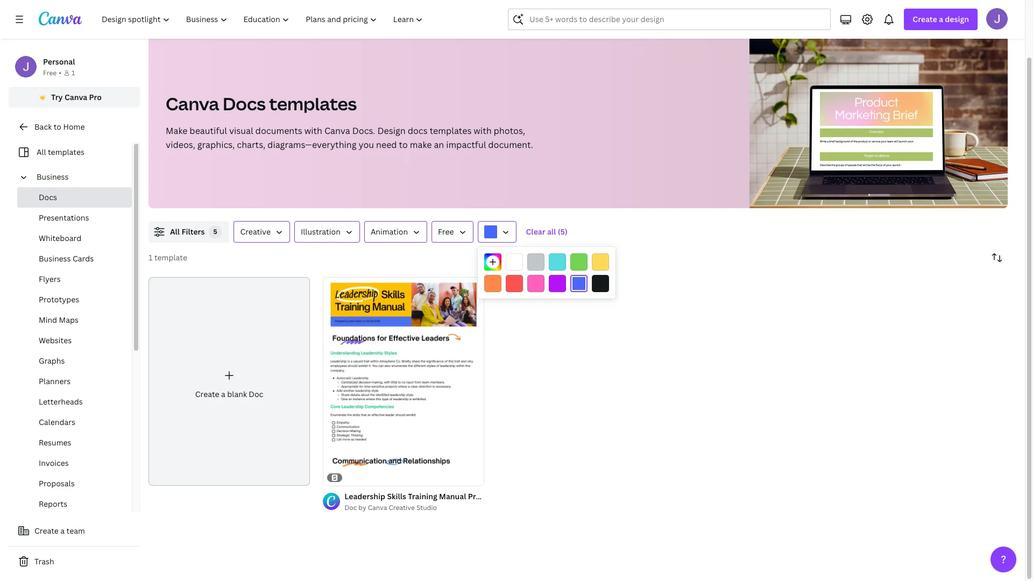 Task type: vqa. For each thing, say whether or not it's contained in the screenshot.
Create a design
yes



Task type: describe. For each thing, give the bounding box(es) containing it.
photos,
[[494, 125, 525, 137]]

Sort by button
[[986, 247, 1008, 268]]

prototypes link
[[17, 289, 132, 310]]

project plan
[[484, 16, 528, 26]]

beautiful
[[190, 125, 227, 137]]

1 with from the left
[[304, 125, 322, 137]]

0 horizontal spatial docs
[[39, 192, 57, 202]]

illustration
[[301, 227, 341, 237]]

#c1c6cb image
[[527, 253, 544, 271]]

report link
[[744, 10, 777, 32]]

doc inside "doc by canva creative studio" link
[[344, 503, 357, 512]]

proposals
[[39, 478, 75, 489]]

reports
[[39, 499, 67, 509]]

creative button
[[234, 221, 290, 243]]

calendars link
[[17, 412, 132, 433]]

create a design
[[913, 14, 969, 24]]

a for blank
[[221, 389, 225, 399]]

websites
[[39, 335, 72, 345]]

top level navigation element
[[95, 9, 432, 30]]

maps
[[59, 315, 79, 325]]

clear
[[526, 227, 545, 237]]

business cards
[[39, 253, 94, 264]]

whiteboard link
[[17, 228, 132, 249]]

charts,
[[237, 139, 265, 151]]

template
[[154, 252, 187, 263]]

okr link
[[341, 10, 365, 32]]

report
[[748, 16, 773, 26]]

guide
[[714, 16, 735, 26]]

style
[[693, 16, 712, 26]]

#fed958 image
[[592, 253, 609, 271]]

planner
[[250, 16, 278, 26]]

clear all (5) button
[[521, 221, 573, 243]]

style guide link
[[689, 10, 739, 32]]

by
[[358, 503, 366, 512]]

personal
[[43, 56, 75, 67]]

document.
[[488, 139, 533, 151]]

professional
[[153, 16, 198, 26]]

impactful
[[446, 139, 486, 151]]

resumes link
[[17, 433, 132, 453]]

planners
[[39, 376, 71, 386]]

mind maps link
[[17, 310, 132, 330]]

create a design button
[[904, 9, 978, 30]]

to inside make beautiful visual documents with canva docs. design docs templates with photos, videos, graphics, charts, diagrams—everything you need to make an impactful document.
[[399, 139, 408, 151]]

newspaper link
[[287, 10, 337, 32]]

case
[[374, 16, 391, 26]]

design
[[377, 125, 406, 137]]

jacob simon image
[[986, 8, 1008, 30]]

team
[[66, 526, 85, 536]]

doc by canva creative studio link
[[344, 503, 484, 513]]

back to home link
[[9, 116, 140, 138]]

prototypes
[[39, 294, 79, 305]]

animation
[[371, 227, 408, 237]]

animation button
[[364, 221, 427, 243]]

try
[[51, 92, 63, 102]]

(5)
[[558, 227, 568, 237]]

make beautiful visual documents with canva docs. design docs templates with photos, videos, graphics, charts, diagrams—everything you need to make an impactful document.
[[166, 125, 533, 151]]

flyers link
[[17, 269, 132, 289]]

all
[[547, 227, 556, 237]]

invoices link
[[17, 453, 132, 473]]

videos,
[[166, 139, 195, 151]]

reports link
[[17, 494, 132, 514]]

consultation
[[605, 16, 652, 26]]

all templates link
[[15, 142, 125, 162]]

#fe884c image
[[484, 275, 501, 292]]

canva up beautiful
[[166, 92, 219, 115]]

#c1c6cb image
[[527, 253, 544, 271]]

illustration button
[[294, 221, 360, 243]]

back to home
[[34, 122, 85, 132]]

calendars
[[39, 417, 75, 427]]

invoice
[[654, 16, 680, 26]]

you
[[359, 139, 374, 151]]

all for all templates
[[37, 147, 46, 157]]

mind
[[39, 315, 57, 325]]

resumes
[[39, 437, 71, 448]]

invoices
[[39, 458, 69, 468]]

#fd5ebb image
[[527, 275, 544, 292]]

business cards link
[[17, 249, 132, 269]]

#fed958 image
[[592, 253, 609, 271]]

0 vertical spatial templates
[[269, 92, 357, 115]]

free •
[[43, 68, 61, 77]]

an
[[434, 139, 444, 151]]

plan
[[512, 16, 528, 26]]

mind maps
[[39, 315, 79, 325]]

meal
[[231, 16, 248, 26]]

consultation invoice link
[[601, 10, 685, 32]]

try canva pro
[[51, 92, 102, 102]]

create for create a design
[[913, 14, 937, 24]]

blank
[[227, 389, 247, 399]]

1 template
[[148, 252, 187, 263]]

1 for 1 template
[[148, 252, 153, 263]]

flyers
[[39, 274, 61, 284]]

1 for 1
[[71, 68, 75, 77]]

project plan link
[[480, 10, 533, 32]]



Task type: locate. For each thing, give the bounding box(es) containing it.
docs.
[[352, 125, 375, 137]]

free
[[43, 68, 57, 77], [438, 227, 454, 237]]

templates down the back to home at the top left of page
[[48, 147, 84, 157]]

#4a66fb image
[[484, 225, 497, 238], [484, 225, 497, 238]]

all templates
[[37, 147, 84, 157]]

#b612fb image
[[549, 275, 566, 292], [549, 275, 566, 292]]

create a blank doc
[[195, 389, 263, 399]]

studio
[[416, 503, 437, 512]]

#74d353 image
[[570, 253, 588, 271]]

cards
[[73, 253, 94, 264]]

2 horizontal spatial create
[[913, 14, 937, 24]]

with up diagrams—everything
[[304, 125, 322, 137]]

2 vertical spatial docs
[[39, 192, 57, 202]]

0 vertical spatial business
[[37, 172, 69, 182]]

1 vertical spatial a
[[221, 389, 225, 399]]

create down the reports
[[34, 526, 59, 536]]

0 vertical spatial to
[[54, 122, 61, 132]]

2 with from the left
[[474, 125, 492, 137]]

create a team
[[34, 526, 85, 536]]

2 horizontal spatial docs
[[223, 92, 266, 115]]

graphics,
[[197, 139, 235, 151]]

2 horizontal spatial templates
[[430, 125, 472, 137]]

1 vertical spatial create
[[195, 389, 219, 399]]

all down back
[[37, 147, 46, 157]]

business for business cards
[[39, 253, 71, 264]]

doc by canva creative studio
[[344, 503, 437, 512]]

doc inside create a blank doc element
[[249, 389, 263, 399]]

5
[[213, 227, 218, 236]]

1 horizontal spatial with
[[474, 125, 492, 137]]

with up impactful
[[474, 125, 492, 137]]

1 horizontal spatial all
[[170, 227, 180, 237]]

meal planner link
[[226, 10, 283, 32]]

professional docs link
[[148, 10, 222, 32]]

0 vertical spatial creative
[[240, 227, 271, 237]]

1 vertical spatial business
[[39, 253, 71, 264]]

a left "blank"
[[221, 389, 225, 399]]

0 vertical spatial 1
[[71, 68, 75, 77]]

canva inside make beautiful visual documents with canva docs. design docs templates with photos, videos, graphics, charts, diagrams—everything you need to make an impactful document.
[[324, 125, 350, 137]]

1 horizontal spatial free
[[438, 227, 454, 237]]

a inside dropdown button
[[939, 14, 943, 24]]

presentations
[[39, 213, 89, 223]]

#fd5ebb image
[[527, 275, 544, 292]]

graphs
[[39, 356, 65, 366]]

Search search field
[[530, 9, 824, 30]]

style guide
[[693, 16, 735, 26]]

1 left template
[[148, 252, 153, 263]]

2 vertical spatial create
[[34, 526, 59, 536]]

#4a66fb image
[[570, 275, 588, 292]]

create a team button
[[9, 520, 140, 542]]

to right need
[[399, 139, 408, 151]]

0 horizontal spatial free
[[43, 68, 57, 77]]

0 vertical spatial docs
[[200, 16, 218, 26]]

leadership skills training manual professional doc in yellow green purple playful professional style image
[[323, 277, 484, 486]]

templates inside "link"
[[48, 147, 84, 157]]

docs left meal
[[200, 16, 218, 26]]

0 vertical spatial a
[[939, 14, 943, 24]]

questionnaire
[[541, 16, 592, 26]]

templates up an
[[430, 125, 472, 137]]

docs up presentations
[[39, 192, 57, 202]]

1 horizontal spatial to
[[399, 139, 408, 151]]

1 horizontal spatial doc
[[344, 503, 357, 512]]

1 vertical spatial doc
[[344, 503, 357, 512]]

add a new color image
[[484, 253, 501, 271]]

1 vertical spatial free
[[438, 227, 454, 237]]

free for free
[[438, 227, 454, 237]]

create left design
[[913, 14, 937, 24]]

2 vertical spatial templates
[[48, 147, 84, 157]]

creative inside creative button
[[240, 227, 271, 237]]

diagrams—everything
[[267, 139, 356, 151]]

#ffffff image
[[506, 253, 523, 271], [506, 253, 523, 271]]

free left •
[[43, 68, 57, 77]]

0 vertical spatial doc
[[249, 389, 263, 399]]

canva docs templates
[[166, 92, 357, 115]]

letterheads link
[[17, 392, 132, 412]]

1 vertical spatial all
[[170, 227, 180, 237]]

1 horizontal spatial create
[[195, 389, 219, 399]]

docs for professional
[[200, 16, 218, 26]]

clear all (5)
[[526, 227, 568, 237]]

0 horizontal spatial a
[[60, 526, 65, 536]]

creative left the studio
[[389, 503, 415, 512]]

a inside 'button'
[[60, 526, 65, 536]]

1 vertical spatial templates
[[430, 125, 472, 137]]

back
[[34, 122, 52, 132]]

•
[[59, 68, 61, 77]]

meal planner
[[231, 16, 278, 26]]

1 horizontal spatial templates
[[269, 92, 357, 115]]

doc left by on the bottom of page
[[344, 503, 357, 512]]

proposals link
[[17, 473, 132, 494]]

canva inside button
[[65, 92, 87, 102]]

1 vertical spatial creative
[[389, 503, 415, 512]]

presentations link
[[17, 208, 132, 228]]

a left design
[[939, 14, 943, 24]]

0 vertical spatial create
[[913, 14, 937, 24]]

0 horizontal spatial templates
[[48, 147, 84, 157]]

docs
[[408, 125, 428, 137]]

#55dbe0 image
[[549, 253, 566, 271], [549, 253, 566, 271]]

home
[[63, 122, 85, 132]]

templates
[[269, 92, 357, 115], [430, 125, 472, 137], [48, 147, 84, 157]]

okr
[[345, 16, 361, 26]]

0 horizontal spatial to
[[54, 122, 61, 132]]

0 vertical spatial free
[[43, 68, 57, 77]]

websites link
[[17, 330, 132, 351]]

0 horizontal spatial with
[[304, 125, 322, 137]]

2 vertical spatial a
[[60, 526, 65, 536]]

1 vertical spatial docs
[[223, 92, 266, 115]]

docs for canva
[[223, 92, 266, 115]]

canva right by on the bottom of page
[[368, 503, 387, 512]]

2 horizontal spatial a
[[939, 14, 943, 24]]

1 horizontal spatial a
[[221, 389, 225, 399]]

0 horizontal spatial all
[[37, 147, 46, 157]]

create inside dropdown button
[[913, 14, 937, 24]]

business up flyers
[[39, 253, 71, 264]]

0 horizontal spatial creative
[[240, 227, 271, 237]]

case study
[[374, 16, 415, 26]]

business for business
[[37, 172, 69, 182]]

to
[[54, 122, 61, 132], [399, 139, 408, 151]]

make
[[410, 139, 432, 151]]

all left filters
[[170, 227, 180, 237]]

try canva pro button
[[9, 87, 140, 108]]

all
[[37, 147, 46, 157], [170, 227, 180, 237]]

to right back
[[54, 122, 61, 132]]

study
[[393, 16, 415, 26]]

0 horizontal spatial create
[[34, 526, 59, 536]]

docs
[[200, 16, 218, 26], [223, 92, 266, 115], [39, 192, 57, 202]]

creative
[[240, 227, 271, 237], [389, 503, 415, 512]]

0 horizontal spatial 1
[[71, 68, 75, 77]]

None search field
[[508, 9, 831, 30]]

business down all templates
[[37, 172, 69, 182]]

a left team
[[60, 526, 65, 536]]

creative inside "doc by canva creative studio" link
[[389, 503, 415, 512]]

pro
[[89, 92, 102, 102]]

need
[[376, 139, 397, 151]]

newspaper
[[291, 16, 332, 26]]

1 right •
[[71, 68, 75, 77]]

consultation invoice
[[605, 16, 680, 26]]

templates up diagrams—everything
[[269, 92, 357, 115]]

0 horizontal spatial doc
[[249, 389, 263, 399]]

case study link
[[369, 10, 419, 32]]

#4a66fb image
[[570, 275, 588, 292]]

whiteboard
[[39, 233, 81, 243]]

add a new color image
[[484, 253, 501, 271]]

business inside business cards link
[[39, 253, 71, 264]]

#fd5152 image
[[506, 275, 523, 292], [506, 275, 523, 292]]

free for free •
[[43, 68, 57, 77]]

create for create a team
[[34, 526, 59, 536]]

#fe884c image
[[484, 275, 501, 292]]

all filters
[[170, 227, 205, 237]]

5 filter options selected element
[[209, 225, 222, 238]]

creative right 5 filter options selected element
[[240, 227, 271, 237]]

free button
[[432, 221, 473, 243]]

1 vertical spatial 1
[[148, 252, 153, 263]]

#15181b image
[[592, 275, 609, 292], [592, 275, 609, 292]]

canva left docs.
[[324, 125, 350, 137]]

canva right "try"
[[65, 92, 87, 102]]

all inside "link"
[[37, 147, 46, 157]]

free right animation button
[[438, 227, 454, 237]]

create inside 'button'
[[34, 526, 59, 536]]

1 horizontal spatial 1
[[148, 252, 153, 263]]

free inside button
[[438, 227, 454, 237]]

create a blank doc element
[[148, 277, 310, 486]]

business link
[[32, 167, 125, 187]]

trash
[[34, 556, 54, 567]]

a for team
[[60, 526, 65, 536]]

doc right "blank"
[[249, 389, 263, 399]]

1 horizontal spatial creative
[[389, 503, 415, 512]]

1 vertical spatial to
[[399, 139, 408, 151]]

templates inside make beautiful visual documents with canva docs. design docs templates with photos, videos, graphics, charts, diagrams—everything you need to make an impactful document.
[[430, 125, 472, 137]]

docs up the visual
[[223, 92, 266, 115]]

questionnaire link
[[537, 10, 597, 32]]

create left "blank"
[[195, 389, 219, 399]]

#74d353 image
[[570, 253, 588, 271]]

all for all filters
[[170, 227, 180, 237]]

business inside business link
[[37, 172, 69, 182]]

create for create a blank doc
[[195, 389, 219, 399]]

0 vertical spatial all
[[37, 147, 46, 157]]

1 horizontal spatial docs
[[200, 16, 218, 26]]

create a blank doc link
[[148, 277, 310, 486]]

a for design
[[939, 14, 943, 24]]

graphs link
[[17, 351, 132, 371]]



